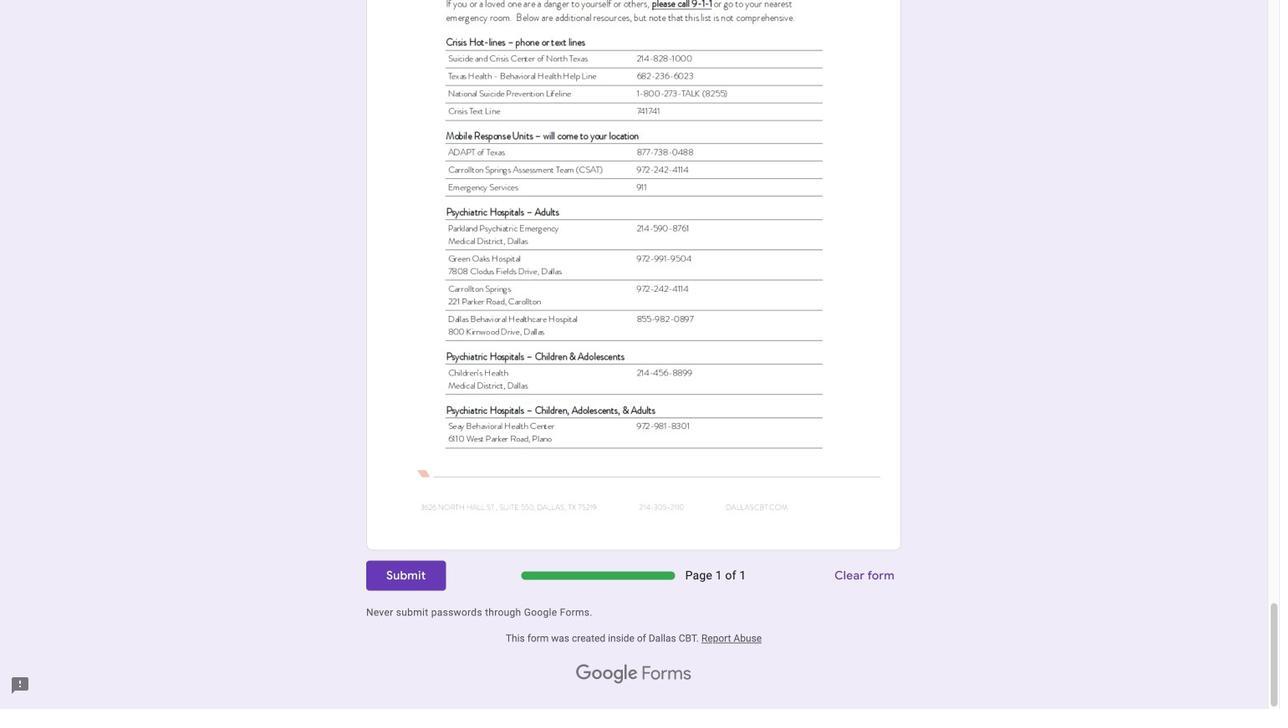 Task type: vqa. For each thing, say whether or not it's contained in the screenshot.
Share
no



Task type: locate. For each thing, give the bounding box(es) containing it.
report a problem to google image
[[10, 676, 30, 696]]

list item
[[366, 0, 902, 551]]

progress bar
[[522, 572, 675, 580]]



Task type: describe. For each thing, give the bounding box(es) containing it.
google image
[[576, 665, 638, 685]]



